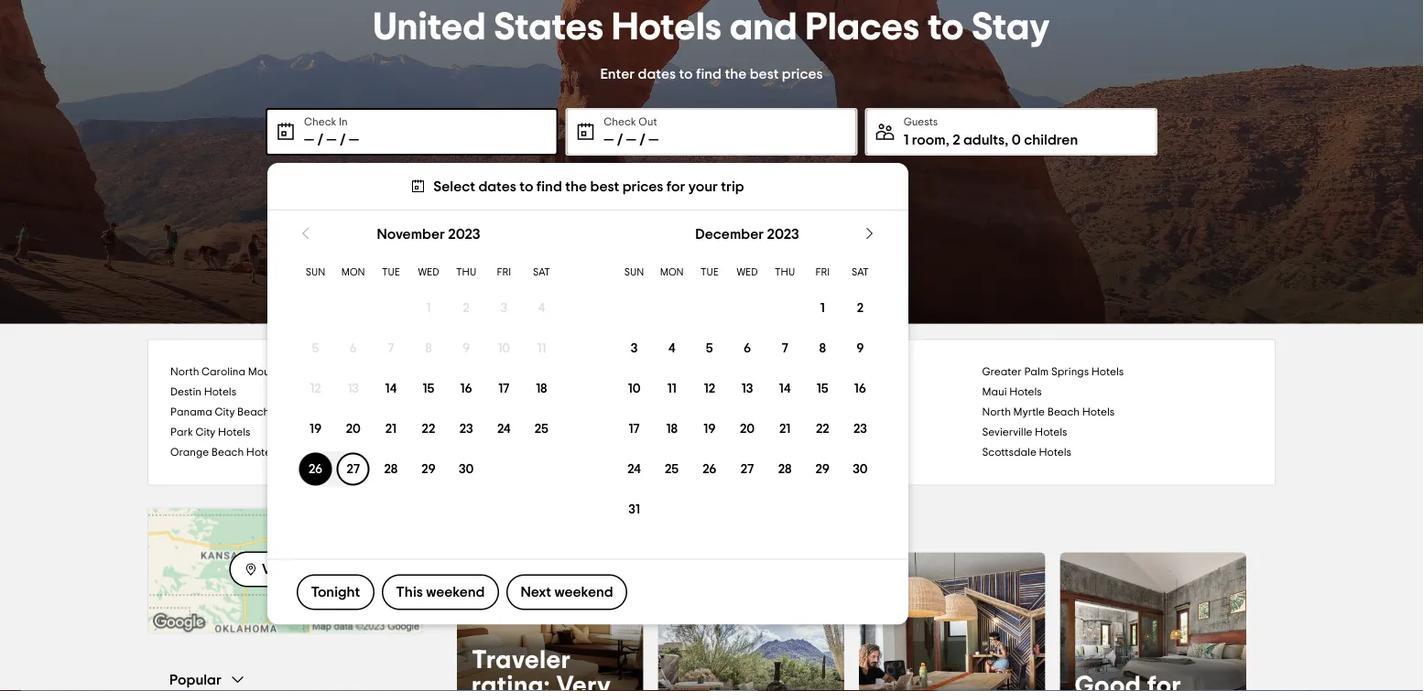 Task type: describe. For each thing, give the bounding box(es) containing it.
in
[[339, 116, 348, 127]]

december 2023 grid
[[615, 211, 879, 530]]

this weekend
[[396, 585, 485, 600]]

16 inside december 2023 grid
[[854, 382, 866, 395]]

stay
[[972, 8, 1050, 47]]

hotels
[[540, 510, 600, 532]]

3 / from the left
[[617, 133, 623, 147]]

guests
[[904, 116, 938, 127]]

1 , from the left
[[946, 133, 949, 147]]

0
[[1012, 133, 1021, 147]]

dates for select
[[478, 179, 516, 194]]

30 inside december 2023 grid
[[853, 463, 868, 476]]

12 inside december 2023 grid
[[704, 382, 715, 395]]

myrtle beach hotels
[[712, 387, 813, 398]]

7 inside 'november 2023' grid
[[388, 342, 394, 355]]

check for check in — / — / —
[[304, 116, 336, 127]]

14 inside 'november 2023' grid
[[385, 382, 397, 395]]

myrtle beach hotels link
[[712, 382, 982, 403]]

select dates to find the best prices for your trip
[[434, 179, 744, 194]]

20 inside grid
[[740, 423, 755, 435]]

check out — / — / —
[[604, 116, 659, 147]]

sevierville hotels link
[[982, 423, 1253, 443]]

9 inside 'november 2023' grid
[[463, 342, 470, 355]]

hotels down maui hotels link
[[1082, 407, 1115, 418]]

sevierville hotels orange beach hotels
[[170, 427, 1067, 458]]

destin
[[170, 387, 201, 398]]

29 inside december 2023 grid
[[816, 463, 830, 476]]

in
[[605, 510, 622, 532]]

orange
[[170, 447, 209, 458]]

hotels up enter dates to find the best prices at the top of page
[[612, 8, 722, 47]]

2 for november 2023
[[463, 302, 470, 314]]

next weekend
[[521, 585, 613, 600]]

panama city beach hotels link
[[170, 403, 441, 423]]

1 — from the left
[[304, 133, 314, 147]]

myrtle inside myrtle beach hotels link
[[712, 387, 743, 398]]

27 inside december 2023 grid
[[741, 463, 754, 476]]

sevierville
[[982, 427, 1033, 438]]

miramar
[[441, 387, 483, 398]]

your
[[688, 179, 718, 194]]

room
[[912, 133, 946, 147]]

1 for november 2023
[[426, 302, 431, 314]]

north myrtle beach hotels link
[[982, 403, 1253, 423]]

row group for november
[[297, 288, 560, 489]]

hotels up maui hotels link
[[1091, 367, 1124, 378]]

panama
[[170, 407, 212, 418]]

the for enter
[[725, 66, 747, 81]]

november 2023
[[377, 227, 480, 241]]

beach inside 'link'
[[486, 387, 518, 398]]

18 inside december 2023 grid
[[666, 423, 678, 435]]

prices for enter dates to find the best prices
[[782, 66, 823, 81]]

enter
[[600, 66, 635, 81]]

sun for november
[[306, 268, 325, 278]]

22 inside 'november 2023' grid
[[422, 423, 435, 435]]

springs
[[1051, 367, 1089, 378]]

north carolina mountains hotels
[[170, 367, 335, 378]]

oahu hotels
[[441, 427, 504, 438]]

27 inside 'november 2023' grid
[[347, 463, 360, 476]]

park
[[170, 427, 193, 438]]

rating:
[[472, 673, 550, 691]]

weekend for next weekend
[[555, 585, 613, 600]]

6 inside december 2023 grid
[[744, 342, 751, 355]]

20 inside grid
[[346, 423, 361, 435]]

21 inside 'november 2023' grid
[[385, 423, 397, 435]]

4 inside december 2023 grid
[[668, 342, 676, 355]]

for
[[667, 179, 685, 194]]

right
[[765, 510, 811, 532]]

hotels down park city hotels link
[[246, 447, 279, 458]]

orange beach hotels link
[[170, 443, 441, 463]]

24 inside december 2023 grid
[[628, 463, 641, 476]]

maui hotels panama city beach hotels
[[170, 387, 1042, 418]]

19 inside 'november 2023' grid
[[310, 423, 322, 435]]

to for enter dates to find the best prices
[[679, 66, 693, 81]]

4 — from the left
[[604, 133, 614, 147]]

hotels up scottsdale hotels
[[1035, 427, 1067, 438]]

popular hotels in united states right now
[[457, 510, 856, 532]]

24 inside 'november 2023' grid
[[497, 423, 511, 435]]

5 — from the left
[[626, 133, 636, 147]]

3 — from the left
[[349, 133, 359, 147]]

5 inside 'november 2023' grid
[[312, 342, 319, 355]]

tue for november
[[382, 268, 400, 278]]

myrtle inside north myrtle beach hotels park city hotels
[[1013, 407, 1045, 418]]

mon for november 2023
[[341, 268, 365, 278]]

sat for november 2023
[[533, 268, 550, 278]]

18 inside 'november 2023' grid
[[536, 382, 547, 395]]

17 inside 'november 2023' grid
[[498, 382, 509, 395]]

23 inside grid
[[853, 423, 867, 435]]

december
[[695, 227, 764, 241]]

hotels right park
[[218, 427, 250, 438]]

las vegas hotels link
[[712, 423, 982, 443]]

wed for december
[[737, 268, 758, 278]]

palm
[[1024, 367, 1049, 378]]

previous month image
[[297, 224, 315, 243]]

4 / from the left
[[639, 133, 646, 147]]

1 vertical spatial states
[[697, 510, 760, 532]]

hotels inside miramar beach hotels 'link'
[[521, 387, 553, 398]]

6 inside 'november 2023' grid
[[349, 342, 357, 355]]

las
[[712, 427, 729, 438]]

8 inside december 2023 grid
[[819, 342, 826, 355]]

dates for enter
[[638, 66, 676, 81]]

november 2023 grid
[[297, 211, 560, 530]]

traveler rating: ver link
[[457, 553, 643, 691]]

thu for november 2023
[[456, 268, 476, 278]]

view map button
[[229, 552, 340, 588]]

14 inside december 2023 grid
[[779, 382, 791, 395]]

carolina
[[202, 367, 246, 378]]

park city hotels link
[[170, 423, 441, 443]]

view map
[[262, 562, 326, 577]]

hotels inside myrtle beach hotels link
[[780, 387, 813, 398]]

21 inside december 2023 grid
[[779, 423, 791, 435]]

november
[[377, 227, 445, 241]]

this
[[396, 585, 423, 600]]

row containing 10
[[615, 369, 879, 409]]

north for myrtle
[[982, 407, 1011, 418]]

now
[[816, 510, 856, 532]]

miramar beach hotels
[[441, 387, 553, 398]]

31
[[629, 503, 640, 516]]

17 inside december 2023 grid
[[629, 423, 640, 435]]

city inside north myrtle beach hotels park city hotels
[[195, 427, 216, 438]]

19 inside december 2023 grid
[[704, 423, 716, 435]]

and
[[730, 8, 797, 47]]

30 inside 'november 2023' grid
[[459, 463, 474, 476]]

2 inside guests 1 room , 2 adults , 0 children
[[953, 133, 960, 147]]

miramar beach hotels link
[[441, 382, 712, 403]]

12 inside 'november 2023' grid
[[310, 382, 321, 395]]

row containing 3
[[615, 328, 879, 369]]

traveler
[[472, 647, 571, 673]]

2 horizontal spatial to
[[928, 8, 964, 47]]

beach up las vegas hotels
[[746, 387, 778, 398]]

prices for select dates to find the best prices for your trip
[[622, 179, 663, 194]]

9 inside december 2023 grid
[[857, 342, 864, 355]]

wed for november
[[418, 268, 439, 278]]

las vegas hotels
[[712, 427, 798, 438]]

maui
[[982, 387, 1007, 398]]

next weekend button
[[506, 575, 628, 610]]

greater palm springs hotels destin hotels
[[170, 367, 1124, 398]]

check for check out — / — / —
[[604, 116, 636, 127]]

check in — / — / —
[[304, 116, 359, 147]]

best for select dates to find the best prices for your trip
[[590, 179, 619, 194]]

beach inside maui hotels panama city beach hotels
[[237, 407, 270, 418]]

maui hotels link
[[982, 382, 1253, 403]]

5 inside december 2023 grid
[[706, 342, 713, 355]]

beach inside north myrtle beach hotels park city hotels
[[1047, 407, 1080, 418]]



Task type: locate. For each thing, give the bounding box(es) containing it.
1 vertical spatial 25
[[665, 463, 679, 476]]

2 for december 2023
[[857, 302, 864, 314]]

1 27 from the left
[[347, 463, 360, 476]]

myrtle up sevierville
[[1013, 407, 1045, 418]]

myrtle
[[712, 387, 743, 398], [1013, 407, 1045, 418]]

2 horizontal spatial 1
[[904, 133, 909, 147]]

1 28 from the left
[[384, 463, 398, 476]]

1 horizontal spatial 18
[[666, 423, 678, 435]]

1 horizontal spatial 28
[[778, 463, 792, 476]]

tonight
[[311, 585, 360, 600]]

4
[[538, 302, 545, 314], [668, 342, 676, 355]]

18 up oahu hotels link
[[536, 382, 547, 395]]

beach
[[486, 387, 518, 398], [746, 387, 778, 398], [237, 407, 270, 418], [1047, 407, 1080, 418], [211, 447, 244, 458]]

1 horizontal spatial 8
[[819, 342, 826, 355]]

1 horizontal spatial wed
[[737, 268, 758, 278]]

mon
[[341, 268, 365, 278], [660, 268, 684, 278]]

city right park
[[195, 427, 216, 438]]

1 horizontal spatial 16
[[854, 382, 866, 395]]

1 down november 2023
[[426, 302, 431, 314]]

1 vertical spatial united
[[627, 510, 692, 532]]

check inside check in — / — / —
[[304, 116, 336, 127]]

2 22 from the left
[[816, 423, 829, 435]]

0 horizontal spatial weekend
[[426, 585, 485, 600]]

children
[[1024, 133, 1078, 147]]

sat inside 'november 2023' grid
[[533, 268, 550, 278]]

0 horizontal spatial 6
[[349, 342, 357, 355]]

enter dates to find the best prices
[[600, 66, 823, 81]]

2 inside grid
[[463, 302, 470, 314]]

0 vertical spatial dates
[[638, 66, 676, 81]]

2 23 from the left
[[853, 423, 867, 435]]

1 vertical spatial north
[[982, 407, 1011, 418]]

hotels
[[612, 8, 722, 47], [303, 367, 335, 378], [1091, 367, 1124, 378], [204, 387, 236, 398], [521, 387, 553, 398], [780, 387, 813, 398], [1010, 387, 1042, 398], [272, 407, 305, 418], [1082, 407, 1115, 418], [218, 427, 250, 438], [471, 427, 504, 438], [766, 427, 798, 438], [1035, 427, 1067, 438], [246, 447, 279, 458], [1039, 447, 1072, 458]]

beach right orange
[[211, 447, 244, 458]]

scottsdale hotels
[[982, 447, 1072, 458]]

weekend for this weekend
[[426, 585, 485, 600]]

1 horizontal spatial the
[[725, 66, 747, 81]]

1 horizontal spatial united
[[627, 510, 692, 532]]

0 vertical spatial 10
[[498, 342, 510, 355]]

23 inside grid
[[459, 423, 473, 435]]

23 down myrtle beach hotels link
[[853, 423, 867, 435]]

2 check from the left
[[604, 116, 636, 127]]

0 vertical spatial the
[[725, 66, 747, 81]]

weekend inside button
[[426, 585, 485, 600]]

row group for december
[[615, 288, 879, 530]]

0 vertical spatial states
[[494, 8, 604, 47]]

to down united states hotels and places to stay
[[679, 66, 693, 81]]

2 row group from the left
[[615, 288, 879, 530]]

1 up myrtle beach hotels link
[[820, 302, 825, 314]]

1 weekend from the left
[[426, 585, 485, 600]]

tonight button
[[297, 575, 374, 610]]

tue inside 'november 2023' grid
[[382, 268, 400, 278]]

2 mon from the left
[[660, 268, 684, 278]]

1 horizontal spatial 14
[[779, 382, 791, 395]]

1 29 from the left
[[422, 463, 436, 476]]

best
[[750, 66, 779, 81], [590, 179, 619, 194]]

dates right select
[[478, 179, 516, 194]]

united states hotels and places to stay
[[373, 8, 1050, 47]]

sun
[[306, 268, 325, 278], [624, 268, 644, 278]]

check inside check out — / — / —
[[604, 116, 636, 127]]

1 horizontal spatial 24
[[628, 463, 641, 476]]

tue down november at top left
[[382, 268, 400, 278]]

states
[[494, 8, 604, 47], [697, 510, 760, 532]]

1 9 from the left
[[463, 342, 470, 355]]

1 15 from the left
[[423, 382, 435, 395]]

next month image
[[861, 224, 879, 243]]

19 up "orange beach hotels" link
[[310, 423, 322, 435]]

1 tue from the left
[[382, 268, 400, 278]]

0 vertical spatial best
[[750, 66, 779, 81]]

north for carolina
[[170, 367, 199, 378]]

0 horizontal spatial to
[[520, 179, 533, 194]]

2 — from the left
[[326, 133, 337, 147]]

1 thu from the left
[[456, 268, 476, 278]]

2 13 from the left
[[742, 382, 753, 395]]

22 inside december 2023 grid
[[816, 423, 829, 435]]

2 19 from the left
[[704, 423, 716, 435]]

26 down park city hotels link
[[309, 463, 323, 476]]

2 sat from the left
[[852, 268, 869, 278]]

11 inside 'november 2023' grid
[[537, 342, 546, 355]]

1 20 from the left
[[346, 423, 361, 435]]

2 8 from the left
[[819, 342, 826, 355]]

0 horizontal spatial 2
[[463, 302, 470, 314]]

1 12 from the left
[[310, 382, 321, 395]]

tue inside december 2023 grid
[[701, 268, 719, 278]]

2 21 from the left
[[779, 423, 791, 435]]

oahu
[[441, 427, 469, 438]]

2 right room
[[953, 133, 960, 147]]

oahu hotels link
[[441, 423, 712, 443]]

1 21 from the left
[[385, 423, 397, 435]]

1 30 from the left
[[459, 463, 474, 476]]

popular for popular hotels in united states right now
[[457, 510, 535, 532]]

16 up las vegas hotels link
[[854, 382, 866, 395]]

hotels right vegas
[[766, 427, 798, 438]]

1 left room
[[904, 133, 909, 147]]

28 inside december 2023 grid
[[778, 463, 792, 476]]

find for select
[[537, 179, 562, 194]]

fri
[[497, 268, 511, 278], [815, 268, 830, 278]]

13
[[347, 382, 359, 395], [742, 382, 753, 395]]

1 horizontal spatial 2
[[857, 302, 864, 314]]

27
[[347, 463, 360, 476], [741, 463, 754, 476]]

0 vertical spatial united
[[373, 8, 486, 47]]

1 vertical spatial best
[[590, 179, 619, 194]]

check left out
[[604, 116, 636, 127]]

2 5 from the left
[[706, 342, 713, 355]]

1 horizontal spatial myrtle
[[1013, 407, 1045, 418]]

the
[[725, 66, 747, 81], [565, 179, 587, 194]]

30 down las vegas hotels link
[[853, 463, 868, 476]]

1 horizontal spatial fri
[[815, 268, 830, 278]]

2023
[[448, 227, 480, 241], [767, 227, 799, 241]]

mon for december 2023
[[660, 268, 684, 278]]

2 down november 2023
[[463, 302, 470, 314]]

0 vertical spatial 3
[[500, 302, 507, 314]]

0 horizontal spatial 25
[[535, 423, 549, 435]]

tue for december
[[701, 268, 719, 278]]

sun for december
[[624, 268, 644, 278]]

0 horizontal spatial 19
[[310, 423, 322, 435]]

1 horizontal spatial 20
[[740, 423, 755, 435]]

2 thu from the left
[[775, 268, 795, 278]]

1 horizontal spatial 15
[[817, 382, 829, 395]]

2 weekend from the left
[[555, 585, 613, 600]]

1 26 from the left
[[309, 463, 323, 476]]

0 horizontal spatial 21
[[385, 423, 397, 435]]

5 up "north carolina mountains hotels" link
[[312, 342, 319, 355]]

1 sun from the left
[[306, 268, 325, 278]]

10 up north myrtle beach hotels park city hotels
[[628, 382, 641, 395]]

2 inside grid
[[857, 302, 864, 314]]

2 sun from the left
[[624, 268, 644, 278]]

beach down north carolina mountains hotels
[[237, 407, 270, 418]]

24 down sevierville hotels orange beach hotels
[[628, 463, 641, 476]]

1 2023 from the left
[[448, 227, 480, 241]]

5 up 'myrtle beach hotels'
[[706, 342, 713, 355]]

beach right miramar on the left bottom of the page
[[486, 387, 518, 398]]

1 horizontal spatial 6
[[744, 342, 751, 355]]

hotels down carolina
[[204, 387, 236, 398]]

greater palm springs hotels link
[[982, 362, 1253, 382]]

0 horizontal spatial 3
[[500, 302, 507, 314]]

2 16 from the left
[[854, 382, 866, 395]]

best for enter dates to find the best prices
[[750, 66, 779, 81]]

row containing 5
[[297, 328, 560, 369]]

row containing 17
[[615, 409, 879, 449]]

0 vertical spatial north
[[170, 367, 199, 378]]

the for select
[[565, 179, 587, 194]]

places
[[805, 8, 920, 47]]

this weekend button
[[382, 575, 499, 610]]

14 left miramar on the left bottom of the page
[[385, 382, 397, 395]]

2023 for december 2023
[[767, 227, 799, 241]]

1 horizontal spatial find
[[696, 66, 722, 81]]

2 down next month icon
[[857, 302, 864, 314]]

22 down myrtle beach hotels link
[[816, 423, 829, 435]]

15 left miramar on the left bottom of the page
[[423, 382, 435, 395]]

20 up "orange beach hotels" link
[[346, 423, 361, 435]]

prices down and
[[782, 66, 823, 81]]

row containing 24
[[615, 449, 879, 489]]

1 5 from the left
[[312, 342, 319, 355]]

4 up miramar beach hotels 'link'
[[538, 302, 545, 314]]

popular
[[457, 510, 535, 532], [169, 673, 221, 687]]

0 vertical spatial prices
[[782, 66, 823, 81]]

2 6 from the left
[[744, 342, 751, 355]]

hotels inside las vegas hotels link
[[766, 427, 798, 438]]

hotels inside oahu hotels link
[[471, 427, 504, 438]]

1 16 from the left
[[460, 382, 472, 395]]

wed inside 'november 2023' grid
[[418, 268, 439, 278]]

row containing 26
[[297, 449, 560, 489]]

north
[[170, 367, 199, 378], [982, 407, 1011, 418]]

16
[[460, 382, 472, 395], [854, 382, 866, 395]]

12 up panama city beach hotels 'link'
[[310, 382, 321, 395]]

0 horizontal spatial best
[[590, 179, 619, 194]]

21 right vegas
[[779, 423, 791, 435]]

24
[[497, 423, 511, 435], [628, 463, 641, 476]]

thu down november 2023
[[456, 268, 476, 278]]

hotels right scottsdale
[[1039, 447, 1072, 458]]

weekend right this at bottom
[[426, 585, 485, 600]]

next
[[521, 585, 551, 600]]

states up enter
[[494, 8, 604, 47]]

weekend right next
[[555, 585, 613, 600]]

hotels inside scottsdale hotels 'link'
[[1039, 447, 1072, 458]]

18 left las
[[666, 423, 678, 435]]

4 inside 'november 2023' grid
[[538, 302, 545, 314]]

2 20 from the left
[[740, 423, 755, 435]]

0 vertical spatial 17
[[498, 382, 509, 395]]

1 vertical spatial 24
[[628, 463, 641, 476]]

25 down miramar beach hotels 'link'
[[535, 423, 549, 435]]

2023 right december at the top of page
[[767, 227, 799, 241]]

fri inside december 2023 grid
[[815, 268, 830, 278]]

city right panama at the bottom left of the page
[[215, 407, 235, 418]]

28
[[384, 463, 398, 476], [778, 463, 792, 476]]

11 up miramar beach hotels 'link'
[[537, 342, 546, 355]]

thu down december 2023
[[775, 268, 795, 278]]

to right select
[[520, 179, 533, 194]]

out
[[639, 116, 657, 127]]

2 14 from the left
[[779, 382, 791, 395]]

0 horizontal spatial 16
[[460, 382, 472, 395]]

0 vertical spatial find
[[696, 66, 722, 81]]

1 horizontal spatial 5
[[706, 342, 713, 355]]

hotels up las vegas hotels
[[780, 387, 813, 398]]

vegas
[[732, 427, 763, 438]]

dates right enter
[[638, 66, 676, 81]]

thu for december 2023
[[775, 268, 795, 278]]

11 inside december 2023 grid
[[667, 382, 676, 395]]

0 horizontal spatial states
[[494, 8, 604, 47]]

wed inside december 2023 grid
[[737, 268, 758, 278]]

sun inside 'november 2023' grid
[[306, 268, 325, 278]]

fri inside 'november 2023' grid
[[497, 268, 511, 278]]

1 horizontal spatial 3
[[631, 342, 638, 355]]

states left right
[[697, 510, 760, 532]]

0 horizontal spatial 8
[[425, 342, 432, 355]]

1 inside december 2023 grid
[[820, 302, 825, 314]]

0 vertical spatial 18
[[536, 382, 547, 395]]

0 horizontal spatial fri
[[497, 268, 511, 278]]

0 horizontal spatial popular
[[169, 673, 221, 687]]

1 horizontal spatial 23
[[853, 423, 867, 435]]

17
[[498, 382, 509, 395], [629, 423, 640, 435]]

—
[[304, 133, 314, 147], [326, 133, 337, 147], [349, 133, 359, 147], [604, 133, 614, 147], [626, 133, 636, 147], [649, 133, 659, 147]]

7 up "north carolina mountains hotels" link
[[388, 342, 394, 355]]

1 horizontal spatial north
[[982, 407, 1011, 418]]

16 inside 'november 2023' grid
[[460, 382, 472, 395]]

13 up vegas
[[742, 382, 753, 395]]

0 horizontal spatial tue
[[382, 268, 400, 278]]

sun inside december 2023 grid
[[624, 268, 644, 278]]

3 inside grid
[[631, 342, 638, 355]]

1 horizontal spatial 25
[[665, 463, 679, 476]]

3 inside grid
[[500, 302, 507, 314]]

city inside maui hotels panama city beach hotels
[[215, 407, 235, 418]]

scottsdale hotels link
[[982, 443, 1253, 463]]

26 inside december 2023 grid
[[703, 463, 717, 476]]

1 vertical spatial myrtle
[[1013, 407, 1045, 418]]

15 up las vegas hotels link
[[817, 382, 829, 395]]

sat for december 2023
[[852, 268, 869, 278]]

0 horizontal spatial 2023
[[448, 227, 480, 241]]

1 horizontal spatial 26
[[703, 463, 717, 476]]

8 inside 'november 2023' grid
[[425, 342, 432, 355]]

0 horizontal spatial wed
[[418, 268, 439, 278]]

1 inside guests 1 room , 2 adults , 0 children
[[904, 133, 909, 147]]

0 horizontal spatial 30
[[459, 463, 474, 476]]

fri for december 2023
[[815, 268, 830, 278]]

1 row group from the left
[[297, 288, 560, 489]]

0 horizontal spatial 4
[[538, 302, 545, 314]]

10 inside 'november 2023' grid
[[498, 342, 510, 355]]

7
[[388, 342, 394, 355], [782, 342, 788, 355]]

row
[[297, 258, 560, 288], [615, 258, 879, 288], [297, 288, 560, 328], [615, 288, 879, 328], [297, 328, 560, 369], [615, 328, 879, 369], [297, 369, 560, 409], [615, 369, 879, 409], [297, 409, 560, 449], [615, 409, 879, 449], [297, 449, 560, 489], [615, 449, 879, 489]]

2 28 from the left
[[778, 463, 792, 476]]

1 horizontal spatial 9
[[857, 342, 864, 355]]

25 inside december 2023 grid
[[665, 463, 679, 476]]

best down and
[[750, 66, 779, 81]]

6 — from the left
[[649, 133, 659, 147]]

1 23 from the left
[[459, 423, 473, 435]]

to for select dates to find the best prices for your trip
[[520, 179, 533, 194]]

hotels inside "north carolina mountains hotels" link
[[303, 367, 335, 378]]

0 horizontal spatial 23
[[459, 423, 473, 435]]

27 down park city hotels link
[[347, 463, 360, 476]]

7 inside december 2023 grid
[[782, 342, 788, 355]]

hotels down palm
[[1010, 387, 1042, 398]]

23
[[459, 423, 473, 435], [853, 423, 867, 435]]

, left the '0'
[[1005, 133, 1009, 147]]

map
[[297, 562, 326, 577]]

16 up oahu hotels
[[460, 382, 472, 395]]

find
[[696, 66, 722, 81], [537, 179, 562, 194]]

adults
[[963, 133, 1005, 147]]

29 inside 'november 2023' grid
[[422, 463, 436, 476]]

6
[[349, 342, 357, 355], [744, 342, 751, 355]]

2 15 from the left
[[817, 382, 829, 395]]

14
[[385, 382, 397, 395], [779, 382, 791, 395]]

0 horizontal spatial thu
[[456, 268, 476, 278]]

hotels right the oahu
[[471, 427, 504, 438]]

to left stay
[[928, 8, 964, 47]]

1 vertical spatial 4
[[668, 342, 676, 355]]

9
[[463, 342, 470, 355], [857, 342, 864, 355]]

trip
[[721, 179, 744, 194]]

select
[[434, 179, 475, 194]]

1 wed from the left
[[418, 268, 439, 278]]

10 inside december 2023 grid
[[628, 382, 641, 395]]

17 down maui hotels panama city beach hotels
[[629, 423, 640, 435]]

2023 inside grid
[[448, 227, 480, 241]]

3 up greater palm springs hotels destin hotels
[[631, 342, 638, 355]]

1 vertical spatial prices
[[622, 179, 663, 194]]

greater
[[982, 367, 1022, 378]]

north up destin
[[170, 367, 199, 378]]

0 vertical spatial city
[[215, 407, 235, 418]]

1 horizontal spatial weekend
[[555, 585, 613, 600]]

north myrtle beach hotels park city hotels
[[170, 407, 1115, 438]]

tue
[[382, 268, 400, 278], [701, 268, 719, 278]]

2 / from the left
[[340, 133, 346, 147]]

0 horizontal spatial 9
[[463, 342, 470, 355]]

scottsdale
[[982, 447, 1037, 458]]

0 horizontal spatial 1
[[426, 302, 431, 314]]

1 horizontal spatial to
[[679, 66, 693, 81]]

1 horizontal spatial ,
[[1005, 133, 1009, 147]]

find for enter
[[696, 66, 722, 81]]

december 2023
[[695, 227, 799, 241]]

0 horizontal spatial 14
[[385, 382, 397, 395]]

beach inside sevierville hotels orange beach hotels
[[211, 447, 244, 458]]

0 horizontal spatial 28
[[384, 463, 398, 476]]

1 horizontal spatial 1
[[820, 302, 825, 314]]

2 9 from the left
[[857, 342, 864, 355]]

0 horizontal spatial 11
[[537, 342, 546, 355]]

2 12 from the left
[[704, 382, 715, 395]]

13 up panama city beach hotels 'link'
[[347, 382, 359, 395]]

mon inside december 2023 grid
[[660, 268, 684, 278]]

1 horizontal spatial 21
[[779, 423, 791, 435]]

1 / from the left
[[317, 133, 323, 147]]

20 right las
[[740, 423, 755, 435]]

3
[[500, 302, 507, 314], [631, 342, 638, 355]]

20
[[346, 423, 361, 435], [740, 423, 755, 435]]

26 inside 'november 2023' grid
[[309, 463, 323, 476]]

0 horizontal spatial 10
[[498, 342, 510, 355]]

1 fri from the left
[[497, 268, 511, 278]]

2 , from the left
[[1005, 133, 1009, 147]]

1 13 from the left
[[347, 382, 359, 395]]

1 horizontal spatial popular
[[457, 510, 535, 532]]

1 vertical spatial dates
[[478, 179, 516, 194]]

popular for popular
[[169, 673, 221, 687]]

1 sat from the left
[[533, 268, 550, 278]]

2 30 from the left
[[853, 463, 868, 476]]

row group
[[297, 288, 560, 489], [615, 288, 879, 530]]

hotels up destin hotels link
[[303, 367, 335, 378]]

0 vertical spatial to
[[928, 8, 964, 47]]

mon inside 'november 2023' grid
[[341, 268, 365, 278]]

15 inside 'november 2023' grid
[[423, 382, 435, 395]]

25 inside 'november 2023' grid
[[535, 423, 549, 435]]

2 2023 from the left
[[767, 227, 799, 241]]

1 6 from the left
[[349, 342, 357, 355]]

0 vertical spatial popular
[[457, 510, 535, 532]]

2023 inside grid
[[767, 227, 799, 241]]

0 vertical spatial 24
[[497, 423, 511, 435]]

10 up miramar beach hotels
[[498, 342, 510, 355]]

traveler rating: ver
[[472, 647, 611, 691]]

north inside north myrtle beach hotels park city hotels
[[982, 407, 1011, 418]]

north carolina mountains hotels link
[[170, 362, 441, 382]]

1 horizontal spatial 11
[[667, 382, 676, 395]]

1 14 from the left
[[385, 382, 397, 395]]

12
[[310, 382, 321, 395], [704, 382, 715, 395]]

2 fri from the left
[[815, 268, 830, 278]]

15
[[423, 382, 435, 395], [817, 382, 829, 395]]

0 horizontal spatial dates
[[478, 179, 516, 194]]

13 inside 'november 2023' grid
[[347, 382, 359, 395]]

row containing 19
[[297, 409, 560, 449]]

9 up myrtle beach hotels link
[[857, 342, 864, 355]]

14 up las vegas hotels
[[779, 382, 791, 395]]

11
[[537, 342, 546, 355], [667, 382, 676, 395]]

26
[[309, 463, 323, 476], [703, 463, 717, 476]]

22 left the oahu
[[422, 423, 435, 435]]

2 wed from the left
[[737, 268, 758, 278]]

0 vertical spatial 4
[[538, 302, 545, 314]]

25 up popular hotels in united states right now
[[665, 463, 679, 476]]

7 up 'myrtle beach hotels'
[[782, 342, 788, 355]]

15 inside december 2023 grid
[[817, 382, 829, 395]]

1 vertical spatial 18
[[666, 423, 678, 435]]

1 8 from the left
[[425, 342, 432, 355]]

2 tue from the left
[[701, 268, 719, 278]]

22
[[422, 423, 435, 435], [816, 423, 829, 435]]

destin hotels link
[[170, 382, 441, 403]]

hotels up park city hotels link
[[272, 407, 305, 418]]

mountains
[[248, 367, 301, 378]]

0 horizontal spatial sun
[[306, 268, 325, 278]]

0 horizontal spatial 17
[[498, 382, 509, 395]]

1 vertical spatial 3
[[631, 342, 638, 355]]

1 horizontal spatial 7
[[782, 342, 788, 355]]

1 horizontal spatial sun
[[624, 268, 644, 278]]

beach down the springs
[[1047, 407, 1080, 418]]

view
[[262, 562, 293, 577]]

6 up 'myrtle beach hotels'
[[744, 342, 751, 355]]

23 down miramar on the left bottom of the page
[[459, 423, 473, 435]]

17 right miramar on the left bottom of the page
[[498, 382, 509, 395]]

dates
[[638, 66, 676, 81], [478, 179, 516, 194]]

sat inside december 2023 grid
[[852, 268, 869, 278]]

21 left the oahu
[[385, 423, 397, 435]]

check left in
[[304, 116, 336, 127]]

1 horizontal spatial thu
[[775, 268, 795, 278]]

3 up miramar beach hotels
[[500, 302, 507, 314]]

weekend
[[426, 585, 485, 600], [555, 585, 613, 600]]

row containing 12
[[297, 369, 560, 409]]

tue down december at the top of page
[[701, 268, 719, 278]]

1 mon from the left
[[341, 268, 365, 278]]

5
[[312, 342, 319, 355], [706, 342, 713, 355]]

2023 for november 2023
[[448, 227, 480, 241]]

/
[[317, 133, 323, 147], [340, 133, 346, 147], [617, 133, 623, 147], [639, 133, 646, 147]]

1 19 from the left
[[310, 423, 322, 435]]

2 27 from the left
[[741, 463, 754, 476]]

30
[[459, 463, 474, 476], [853, 463, 868, 476]]

weekend inside button
[[555, 585, 613, 600]]

prices left for
[[622, 179, 663, 194]]

27 down vegas
[[741, 463, 754, 476]]

thu inside december 2023 grid
[[775, 268, 795, 278]]

24 down miramar beach hotels
[[497, 423, 511, 435]]

2 7 from the left
[[782, 342, 788, 355]]

9 up miramar on the left bottom of the page
[[463, 342, 470, 355]]

hotels up oahu hotels link
[[521, 387, 553, 398]]

guests 1 room , 2 adults , 0 children
[[904, 116, 1078, 147]]

13 inside december 2023 grid
[[742, 382, 753, 395]]

1 vertical spatial 17
[[629, 423, 640, 435]]

2 26 from the left
[[703, 463, 717, 476]]

12 up las
[[704, 382, 715, 395]]

check
[[304, 116, 336, 127], [604, 116, 636, 127]]

1 inside 'november 2023' grid
[[426, 302, 431, 314]]

6 up "north carolina mountains hotels" link
[[349, 342, 357, 355]]

11 up north myrtle beach hotels park city hotels
[[667, 382, 676, 395]]

1
[[904, 133, 909, 147], [426, 302, 431, 314], [820, 302, 825, 314]]

north down maui
[[982, 407, 1011, 418]]

1 22 from the left
[[422, 423, 435, 435]]

1 horizontal spatial tue
[[701, 268, 719, 278]]

1 horizontal spatial dates
[[638, 66, 676, 81]]

1 horizontal spatial 19
[[704, 423, 716, 435]]

fri for november 2023
[[497, 268, 511, 278]]

1 horizontal spatial states
[[697, 510, 760, 532]]

0 horizontal spatial 13
[[347, 382, 359, 395]]

2 29 from the left
[[816, 463, 830, 476]]

28 inside 'november 2023' grid
[[384, 463, 398, 476]]

wed down december 2023
[[737, 268, 758, 278]]

, left the adults
[[946, 133, 949, 147]]

1 vertical spatial popular
[[169, 673, 221, 687]]

thu inside 'november 2023' grid
[[456, 268, 476, 278]]

1 check from the left
[[304, 116, 336, 127]]

1 for december 2023
[[820, 302, 825, 314]]

wed down november 2023
[[418, 268, 439, 278]]

1 7 from the left
[[388, 342, 394, 355]]

best down check out — / — / —
[[590, 179, 619, 194]]



Task type: vqa. For each thing, say whether or not it's contained in the screenshot.


